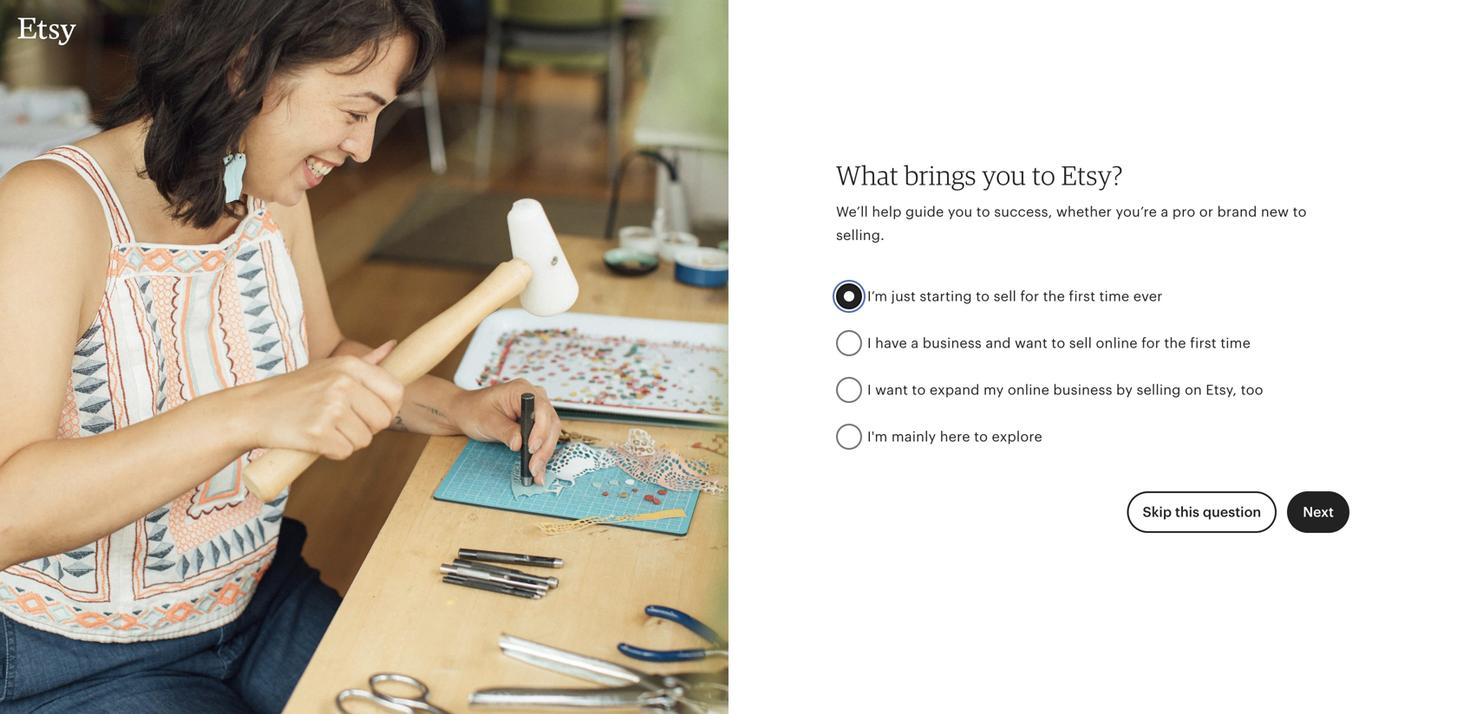Task type: describe. For each thing, give the bounding box(es) containing it.
mainly
[[892, 430, 936, 445]]

i for i have a business and want to sell online for the first time
[[867, 336, 872, 351]]

i'm just starting to sell for the first time ever
[[867, 289, 1163, 305]]

skip this question
[[1143, 505, 1262, 521]]

1 vertical spatial want
[[875, 383, 908, 398]]

skip
[[1143, 505, 1172, 521]]

next link
[[1288, 492, 1350, 534]]

and
[[986, 336, 1011, 351]]

brings
[[905, 159, 977, 191]]

starting
[[920, 289, 972, 305]]

0 vertical spatial the
[[1043, 289, 1065, 305]]

success,
[[994, 204, 1053, 220]]

0 horizontal spatial sell
[[994, 289, 1017, 305]]

1 vertical spatial the
[[1164, 336, 1187, 351]]

selling.
[[836, 228, 885, 243]]

on
[[1185, 383, 1202, 398]]

here
[[940, 430, 970, 445]]

a inside we'll help guide you to success, whether you're a pro or brand new to selling.
[[1161, 204, 1169, 220]]

question
[[1203, 505, 1262, 521]]

guide
[[906, 204, 944, 220]]

what brings you to etsy?
[[836, 159, 1123, 191]]

skip this question link
[[1127, 492, 1277, 534]]

to left expand
[[912, 383, 926, 398]]

1 horizontal spatial first
[[1190, 336, 1217, 351]]

1 vertical spatial a
[[911, 336, 919, 351]]

1 horizontal spatial for
[[1142, 336, 1161, 351]]

expand
[[930, 383, 980, 398]]

i'm
[[867, 430, 888, 445]]

next
[[1303, 505, 1334, 521]]

to up 'success,'
[[1032, 159, 1056, 191]]

explore
[[992, 430, 1043, 445]]

1 horizontal spatial time
[[1221, 336, 1251, 351]]

0 horizontal spatial for
[[1020, 289, 1039, 305]]

etsy,
[[1206, 383, 1237, 398]]

to right here
[[974, 430, 988, 445]]

new
[[1261, 204, 1289, 220]]

my
[[984, 383, 1004, 398]]

or
[[1200, 204, 1214, 220]]

by
[[1116, 383, 1133, 398]]

1 horizontal spatial sell
[[1069, 336, 1092, 351]]

help
[[872, 204, 902, 220]]

1 vertical spatial online
[[1008, 383, 1050, 398]]



Task type: vqa. For each thing, say whether or not it's contained in the screenshot.
the left time
yes



Task type: locate. For each thing, give the bounding box(es) containing it.
time up etsy,
[[1221, 336, 1251, 351]]

1 vertical spatial first
[[1190, 336, 1217, 351]]

1 vertical spatial you
[[948, 204, 973, 220]]

a left pro
[[1161, 204, 1169, 220]]

to
[[1032, 159, 1056, 191], [977, 204, 990, 220], [1293, 204, 1307, 220], [976, 289, 990, 305], [1052, 336, 1066, 351], [912, 383, 926, 398], [974, 430, 988, 445]]

whether
[[1056, 204, 1112, 220]]

we'll
[[836, 204, 868, 220]]

business left by
[[1053, 383, 1113, 398]]

first up on
[[1190, 336, 1217, 351]]

this
[[1175, 505, 1200, 521]]

1 i from the top
[[867, 336, 872, 351]]

online
[[1096, 336, 1138, 351], [1008, 383, 1050, 398]]

1 horizontal spatial online
[[1096, 336, 1138, 351]]

want right the and
[[1015, 336, 1048, 351]]

0 vertical spatial sell
[[994, 289, 1017, 305]]

for up 'i have a business and want to sell online for the first time'
[[1020, 289, 1039, 305]]

time
[[1100, 289, 1130, 305], [1221, 336, 1251, 351]]

first up 'i have a business and want to sell online for the first time'
[[1069, 289, 1096, 305]]

want down have
[[875, 383, 908, 398]]

i for i want to expand my online business by selling on etsy, too
[[867, 383, 872, 398]]

0 vertical spatial i
[[867, 336, 872, 351]]

you up 'success,'
[[982, 159, 1027, 191]]

1 vertical spatial for
[[1142, 336, 1161, 351]]

0 horizontal spatial a
[[911, 336, 919, 351]]

0 horizontal spatial want
[[875, 383, 908, 398]]

i'm
[[867, 289, 888, 305]]

the up 'i have a business and want to sell online for the first time'
[[1043, 289, 1065, 305]]

0 vertical spatial first
[[1069, 289, 1096, 305]]

the up selling
[[1164, 336, 1187, 351]]

0 horizontal spatial you
[[948, 204, 973, 220]]

business left the and
[[923, 336, 982, 351]]

you inside we'll help guide you to success, whether you're a pro or brand new to selling.
[[948, 204, 973, 220]]

0 vertical spatial business
[[923, 336, 982, 351]]

0 vertical spatial you
[[982, 159, 1027, 191]]

i left have
[[867, 336, 872, 351]]

2 i from the top
[[867, 383, 872, 398]]

ever
[[1134, 289, 1163, 305]]

pro
[[1173, 204, 1196, 220]]

0 vertical spatial online
[[1096, 336, 1138, 351]]

a right have
[[911, 336, 919, 351]]

i
[[867, 336, 872, 351], [867, 383, 872, 398]]

i have a business and want to sell online for the first time
[[867, 336, 1251, 351]]

1 horizontal spatial want
[[1015, 336, 1048, 351]]

i'm mainly here to explore
[[867, 430, 1043, 445]]

1 vertical spatial sell
[[1069, 336, 1092, 351]]

0 vertical spatial time
[[1100, 289, 1130, 305]]

to down the what brings you to etsy?
[[977, 204, 990, 220]]

i want to expand my online business by selling on etsy, too
[[867, 383, 1264, 398]]

to up i want to expand my online business by selling on etsy, too
[[1052, 336, 1066, 351]]

business
[[923, 336, 982, 351], [1053, 383, 1113, 398]]

0 vertical spatial a
[[1161, 204, 1169, 220]]

0 vertical spatial want
[[1015, 336, 1048, 351]]

online up by
[[1096, 336, 1138, 351]]

the
[[1043, 289, 1065, 305], [1164, 336, 1187, 351]]

too
[[1241, 383, 1264, 398]]

1 horizontal spatial a
[[1161, 204, 1169, 220]]

etsy?
[[1061, 159, 1123, 191]]

we'll help guide you to success, whether you're a pro or brand new to selling.
[[836, 204, 1307, 243]]

1 vertical spatial time
[[1221, 336, 1251, 351]]

sell up the and
[[994, 289, 1017, 305]]

a
[[1161, 204, 1169, 220], [911, 336, 919, 351]]

you
[[982, 159, 1027, 191], [948, 204, 973, 220]]

you're
[[1116, 204, 1157, 220]]

have
[[875, 336, 907, 351]]

for down the ever
[[1142, 336, 1161, 351]]

0 horizontal spatial time
[[1100, 289, 1130, 305]]

1 vertical spatial i
[[867, 383, 872, 398]]

time left the ever
[[1100, 289, 1130, 305]]

i up i'm
[[867, 383, 872, 398]]

online right the my at the bottom of the page
[[1008, 383, 1050, 398]]

0 horizontal spatial first
[[1069, 289, 1096, 305]]

1 horizontal spatial business
[[1053, 383, 1113, 398]]

sell
[[994, 289, 1017, 305], [1069, 336, 1092, 351]]

brand
[[1218, 204, 1257, 220]]

you right guide
[[948, 204, 973, 220]]

selling
[[1137, 383, 1181, 398]]

0 horizontal spatial business
[[923, 336, 982, 351]]

to right new at the right of the page
[[1293, 204, 1307, 220]]

0 horizontal spatial the
[[1043, 289, 1065, 305]]

for
[[1020, 289, 1039, 305], [1142, 336, 1161, 351]]

0 horizontal spatial online
[[1008, 383, 1050, 398]]

first
[[1069, 289, 1096, 305], [1190, 336, 1217, 351]]

1 horizontal spatial you
[[982, 159, 1027, 191]]

want
[[1015, 336, 1048, 351], [875, 383, 908, 398]]

0 vertical spatial for
[[1020, 289, 1039, 305]]

to right starting
[[976, 289, 990, 305]]

1 vertical spatial business
[[1053, 383, 1113, 398]]

1 horizontal spatial the
[[1164, 336, 1187, 351]]

sell up i want to expand my online business by selling on etsy, too
[[1069, 336, 1092, 351]]

just
[[891, 289, 916, 305]]

what
[[836, 159, 899, 191]]



